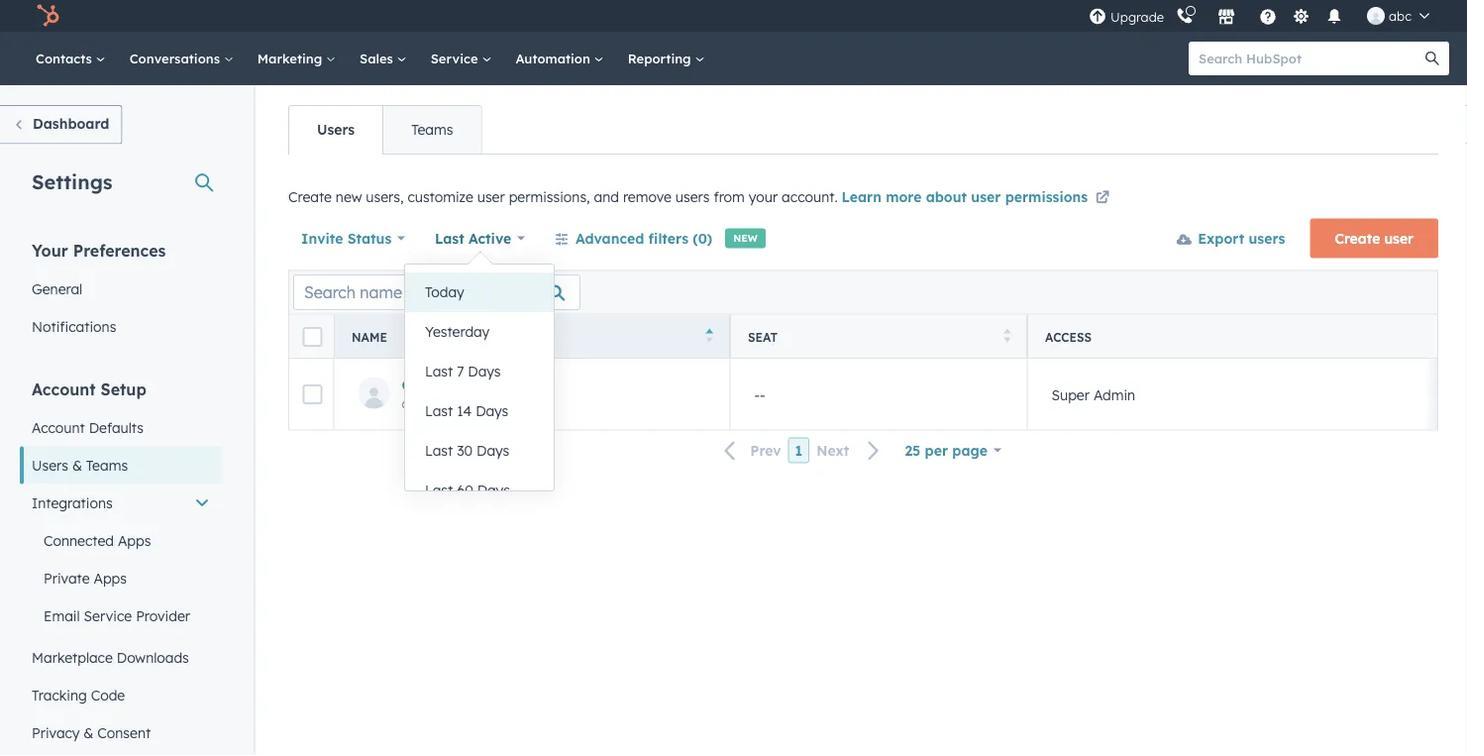Task type: vqa. For each thing, say whether or not it's contained in the screenshot.
"Marketplace Downloads"
yes



Task type: locate. For each thing, give the bounding box(es) containing it.
1 vertical spatial teams
[[86, 456, 128, 474]]

privacy & consent
[[32, 724, 151, 741]]

last left the 30
[[425, 442, 453, 459]]

0 horizontal spatial create
[[288, 188, 332, 206]]

hubspot link
[[24, 4, 74, 28]]

list box containing today
[[405, 265, 554, 510]]

Search name or email address search field
[[293, 274, 581, 310]]

0 vertical spatial account
[[32, 379, 96, 399]]

--
[[755, 385, 766, 403]]

days for last 7 days
[[468, 363, 501, 380]]

teams link
[[383, 106, 481, 154]]

notifications
[[32, 318, 116, 335]]

last left 60
[[425, 482, 453, 499]]

& right privacy
[[84, 724, 94, 741]]

navigation
[[288, 105, 482, 155]]

days
[[468, 363, 501, 380], [476, 402, 509, 420], [477, 442, 510, 459], [477, 482, 510, 499]]

invite
[[301, 229, 343, 247]]

users inside account setup element
[[32, 456, 68, 474]]

create user button
[[1310, 219, 1439, 258]]

last 7 days button
[[405, 352, 554, 391]]

14
[[457, 402, 472, 420]]

today
[[425, 283, 464, 301]]

marketplace
[[32, 649, 113, 666]]

1 vertical spatial apps
[[94, 569, 127, 587]]

days inside the last 30 days button
[[477, 442, 510, 459]]

email service provider
[[44, 607, 190, 624]]

users up integrations
[[32, 456, 68, 474]]

last left 7
[[425, 363, 453, 380]]

account for account defaults
[[32, 419, 85, 436]]

general link
[[20, 270, 222, 308]]

navigation containing users
[[288, 105, 482, 155]]

private apps link
[[20, 559, 222, 597]]

users for users & teams
[[32, 456, 68, 474]]

last for last 14 days
[[425, 402, 453, 420]]

last inside popup button
[[435, 229, 464, 247]]

apps for private apps
[[94, 569, 127, 587]]

help button
[[1252, 0, 1285, 32]]

1 vertical spatial users
[[1249, 229, 1286, 247]]

list box
[[405, 265, 554, 510]]

settings
[[32, 169, 112, 194]]

link opens in a new window image inside learn more about user permissions link
[[1096, 192, 1110, 206]]

service inside account setup element
[[84, 607, 132, 624]]

users for users
[[317, 121, 355, 138]]

2 link opens in a new window image from the top
[[1096, 192, 1110, 206]]

advanced filters (0)
[[576, 229, 713, 247]]

marketplaces button
[[1206, 0, 1248, 32]]

1 horizontal spatial service
[[431, 50, 482, 66]]

apps up email service provider
[[94, 569, 127, 587]]

create inside button
[[1335, 229, 1381, 247]]

2 account from the top
[[32, 419, 85, 436]]

export
[[1198, 229, 1245, 247]]

0 vertical spatial create
[[288, 188, 332, 206]]

days inside the last 7 days button
[[468, 363, 501, 380]]

automation link
[[504, 32, 616, 85]]

0 vertical spatial users
[[676, 188, 710, 206]]

provider
[[136, 607, 190, 624]]

1 horizontal spatial users
[[1249, 229, 1286, 247]]

your preferences
[[32, 240, 166, 260]]

conversations
[[130, 50, 224, 66]]

& up integrations
[[72, 456, 82, 474]]

2 - from the left
[[760, 385, 766, 403]]

last for last 30 days
[[425, 442, 453, 459]]

hubspot image
[[36, 4, 59, 28]]

users up new
[[317, 121, 355, 138]]

1 vertical spatial create
[[1335, 229, 1381, 247]]

1 vertical spatial &
[[84, 724, 94, 741]]

days for last 60 days
[[477, 482, 510, 499]]

0 vertical spatial &
[[72, 456, 82, 474]]

users
[[676, 188, 710, 206], [1249, 229, 1286, 247]]

your
[[32, 240, 68, 260]]

teams up 'customize'
[[411, 121, 453, 138]]

0 horizontal spatial teams
[[86, 456, 128, 474]]

0 horizontal spatial service
[[84, 607, 132, 624]]

invite status
[[301, 229, 392, 247]]

last 30 days
[[425, 442, 510, 459]]

0 vertical spatial teams
[[411, 121, 453, 138]]

1 vertical spatial users
[[32, 456, 68, 474]]

last 30 days button
[[405, 431, 554, 471]]

days for last 30 days
[[477, 442, 510, 459]]

last
[[435, 229, 464, 247], [425, 363, 453, 380], [425, 402, 453, 420], [425, 442, 453, 459], [425, 482, 453, 499]]

learn more about user permissions
[[842, 188, 1092, 206]]

1 horizontal spatial create
[[1335, 229, 1381, 247]]

new
[[733, 232, 758, 244]]

menu
[[1087, 0, 1444, 32]]

defaults
[[89, 419, 144, 436]]

1 horizontal spatial teams
[[411, 121, 453, 138]]

apps for connected apps
[[118, 532, 151, 549]]

create for create new users, customize user permissions, and remove users from your account.
[[288, 188, 332, 206]]

downloads
[[117, 649, 189, 666]]

users right export
[[1249, 229, 1286, 247]]

ascending sort. press to sort descending. element
[[706, 328, 713, 345]]

days right the 30
[[477, 442, 510, 459]]

access
[[1045, 329, 1092, 344]]

1 account from the top
[[32, 379, 96, 399]]

days inside last 60 days button
[[477, 482, 510, 499]]

last 14 days button
[[405, 391, 554, 431]]

users
[[317, 121, 355, 138], [32, 456, 68, 474]]

learn
[[842, 188, 882, 206]]

menu containing abc
[[1087, 0, 1444, 32]]

teams inside navigation
[[411, 121, 453, 138]]

notifications button
[[1318, 0, 1352, 32]]

teams down defaults
[[86, 456, 128, 474]]

automation
[[516, 50, 594, 66]]

account up account defaults
[[32, 379, 96, 399]]

1 vertical spatial service
[[84, 607, 132, 624]]

0 vertical spatial apps
[[118, 532, 151, 549]]

30
[[457, 442, 473, 459]]

2 horizontal spatial user
[[1385, 229, 1414, 247]]

per
[[925, 441, 948, 459]]

last left active
[[435, 229, 464, 247]]

days right 7
[[468, 363, 501, 380]]

0 vertical spatial users
[[317, 121, 355, 138]]

last left 14
[[425, 402, 453, 420]]

users inside button
[[1249, 229, 1286, 247]]

0 horizontal spatial &
[[72, 456, 82, 474]]

dashboard link
[[0, 105, 122, 144]]

settings link
[[1289, 5, 1314, 26]]

users left from
[[676, 188, 710, 206]]

1 horizontal spatial &
[[84, 724, 94, 741]]

last active button
[[434, 219, 526, 258]]

1 horizontal spatial users
[[317, 121, 355, 138]]

0 horizontal spatial user
[[477, 188, 505, 206]]

marketing
[[257, 50, 326, 66]]

days right 14
[[476, 402, 509, 420]]

gary
[[402, 376, 436, 393]]

days inside last 14 days button
[[476, 402, 509, 420]]

1 button
[[788, 438, 810, 463]]

(0)
[[693, 229, 713, 247]]

create
[[288, 188, 332, 206], [1335, 229, 1381, 247]]

service
[[431, 50, 482, 66], [84, 607, 132, 624]]

upgrade
[[1111, 9, 1164, 25]]

connected
[[44, 532, 114, 549]]

apps down integrations button
[[118, 532, 151, 549]]

from
[[714, 188, 745, 206]]

users,
[[366, 188, 404, 206]]

last 60 days
[[425, 482, 510, 499]]

apps
[[118, 532, 151, 549], [94, 569, 127, 587]]

privacy & consent link
[[20, 714, 222, 752]]

60
[[457, 482, 473, 499]]

next button
[[810, 438, 892, 464]]

create user
[[1335, 229, 1414, 247]]

25 per page
[[905, 441, 988, 459]]

calling icon image
[[1176, 8, 1194, 26]]

connected apps link
[[20, 522, 222, 559]]

0 horizontal spatial users
[[32, 456, 68, 474]]

super admin
[[1052, 385, 1136, 403]]

service down private apps link
[[84, 607, 132, 624]]

yesterday button
[[405, 312, 554, 352]]

sales link
[[348, 32, 419, 85]]

yesterday
[[425, 323, 490, 340]]

create new users, customize user permissions, and remove users from your account.
[[288, 188, 842, 206]]

days right 60
[[477, 482, 510, 499]]

service right sales link
[[431, 50, 482, 66]]

press to sort. image
[[1004, 328, 1011, 342]]

users inside navigation
[[317, 121, 355, 138]]

0 vertical spatial service
[[431, 50, 482, 66]]

1 vertical spatial account
[[32, 419, 85, 436]]

gary orlando orlandogary85@gmail.com
[[402, 376, 554, 410]]

account up users & teams
[[32, 419, 85, 436]]

gary orlando image
[[1368, 7, 1385, 25]]

link opens in a new window image
[[1096, 187, 1110, 211], [1096, 192, 1110, 206]]

1 horizontal spatial user
[[972, 188, 1001, 206]]

marketplaces image
[[1218, 9, 1236, 27]]

1 link opens in a new window image from the top
[[1096, 187, 1110, 211]]



Task type: describe. For each thing, give the bounding box(es) containing it.
user inside create user button
[[1385, 229, 1414, 247]]

setup
[[101, 379, 146, 399]]

users & teams link
[[20, 446, 222, 484]]

& for users
[[72, 456, 82, 474]]

marketplace downloads link
[[20, 639, 222, 676]]

last 7 days
[[425, 363, 501, 380]]

preferences
[[73, 240, 166, 260]]

last 14 days
[[425, 402, 509, 420]]

1
[[795, 441, 803, 459]]

sales
[[360, 50, 397, 66]]

about
[[926, 188, 967, 206]]

search image
[[1426, 52, 1440, 65]]

upgrade image
[[1089, 8, 1107, 26]]

last active
[[435, 229, 512, 247]]

contacts
[[36, 50, 96, 66]]

consent
[[97, 724, 151, 741]]

user inside learn more about user permissions link
[[972, 188, 1001, 206]]

1 - from the left
[[755, 385, 760, 403]]

notifications link
[[20, 308, 222, 345]]

advanced
[[576, 229, 644, 247]]

orlando
[[440, 376, 497, 393]]

permissions
[[1006, 188, 1088, 206]]

search button
[[1416, 42, 1450, 75]]

dashboard
[[33, 115, 109, 132]]

prev button
[[713, 438, 788, 464]]

connected apps
[[44, 532, 151, 549]]

last for last active
[[435, 229, 464, 247]]

notifications image
[[1326, 9, 1344, 27]]

teams inside account setup element
[[86, 456, 128, 474]]

tracking code
[[32, 686, 125, 704]]

next
[[817, 442, 850, 459]]

and
[[594, 188, 619, 206]]

calling icon button
[[1168, 3, 1202, 29]]

admin
[[1094, 385, 1136, 403]]

last for last 60 days
[[425, 482, 453, 499]]

active
[[469, 229, 512, 247]]

export users
[[1198, 229, 1286, 247]]

learn more about user permissions link
[[842, 187, 1113, 211]]

private
[[44, 569, 90, 587]]

25 per page button
[[892, 431, 1015, 470]]

settings image
[[1293, 8, 1311, 26]]

account.
[[782, 188, 838, 206]]

email service provider link
[[20, 597, 222, 635]]

privacy
[[32, 724, 80, 741]]

general
[[32, 280, 82, 297]]

days for last 14 days
[[476, 402, 509, 420]]

prev
[[750, 442, 781, 459]]

0 horizontal spatial users
[[676, 188, 710, 206]]

press to sort. element
[[1004, 328, 1011, 345]]

create for create user
[[1335, 229, 1381, 247]]

private apps
[[44, 569, 127, 587]]

reporting
[[628, 50, 695, 66]]

users link
[[289, 106, 383, 154]]

Search HubSpot search field
[[1189, 42, 1432, 75]]

account defaults
[[32, 419, 144, 436]]

abc button
[[1356, 0, 1442, 32]]

marketplace downloads
[[32, 649, 189, 666]]

invite status button
[[300, 219, 406, 258]]

orlandogary85@gmail.com
[[402, 395, 554, 410]]

status
[[348, 229, 392, 247]]

last 60 days button
[[405, 471, 554, 510]]

conversations link
[[118, 32, 246, 85]]

marketing link
[[246, 32, 348, 85]]

pagination navigation
[[713, 437, 892, 464]]

permissions,
[[509, 188, 590, 206]]

account setup
[[32, 379, 146, 399]]

your
[[749, 188, 778, 206]]

last for last 7 days
[[425, 363, 453, 380]]

abc
[[1389, 7, 1412, 24]]

reporting link
[[616, 32, 717, 85]]

gary orlando link
[[402, 376, 710, 393]]

account setup element
[[20, 378, 222, 755]]

help image
[[1260, 9, 1277, 27]]

your preferences element
[[20, 239, 222, 345]]

code
[[91, 686, 125, 704]]

& for privacy
[[84, 724, 94, 741]]

7
[[457, 363, 464, 380]]

ascending sort. press to sort descending. image
[[706, 328, 713, 342]]

more
[[886, 188, 922, 206]]

integrations
[[32, 494, 113, 511]]

seat
[[748, 329, 778, 344]]

new
[[336, 188, 362, 206]]

today button
[[405, 273, 554, 312]]

account for account setup
[[32, 379, 96, 399]]

filters
[[649, 229, 689, 247]]



